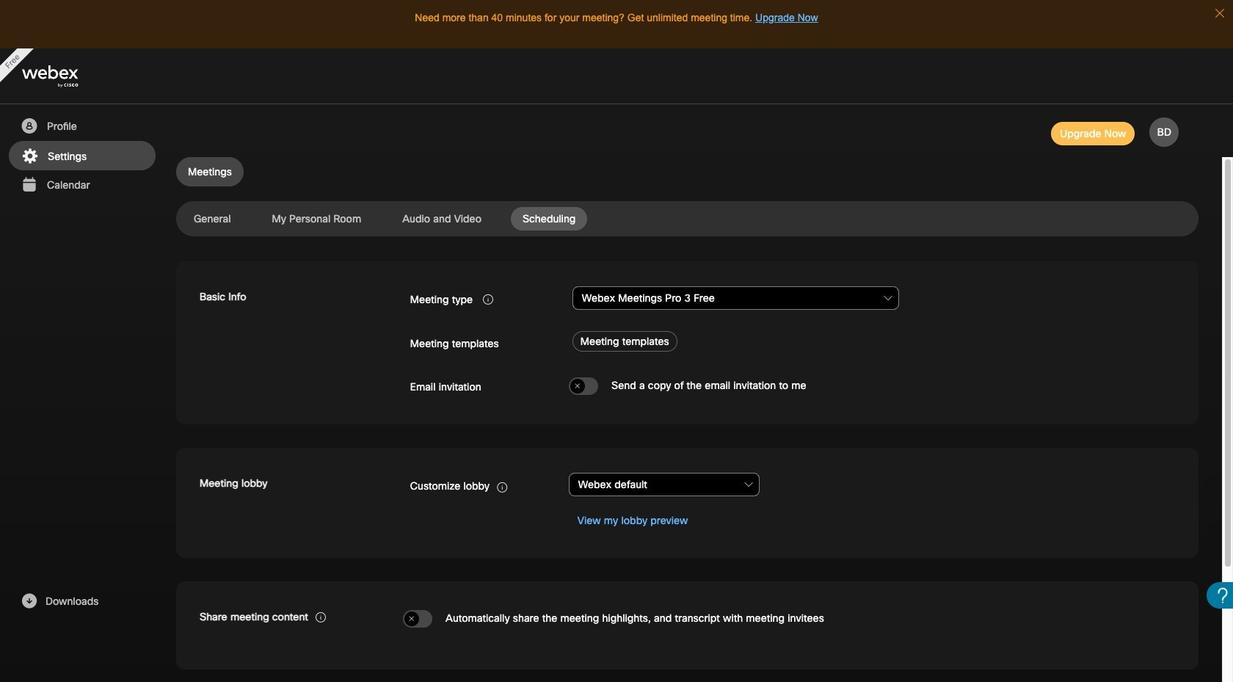 Task type: locate. For each thing, give the bounding box(es) containing it.
cisco webex image
[[22, 66, 110, 88]]

0 vertical spatial tab list
[[176, 157, 1199, 187]]

banner
[[0, 48, 1234, 104]]

0 vertical spatial mds cancel_bold image
[[574, 382, 582, 392]]

1 vertical spatial mds cancel_bold image
[[408, 615, 416, 625]]

tab list
[[176, 157, 1199, 187], [176, 207, 1199, 231]]

mds people circle_filled image
[[20, 118, 38, 135]]

mds cancel_bold image
[[574, 382, 582, 392], [408, 615, 416, 625]]

0 horizontal spatial mds cancel_bold image
[[408, 615, 416, 625]]

1 horizontal spatial mds cancel_bold image
[[574, 382, 582, 392]]

mds settings_filled image
[[21, 148, 39, 165]]

1 vertical spatial tab list
[[176, 207, 1199, 231]]



Task type: describe. For each thing, give the bounding box(es) containing it.
1 tab list from the top
[[176, 157, 1199, 187]]

2 tab list from the top
[[176, 207, 1199, 231]]

mds meetings_filled image
[[20, 176, 38, 194]]

mds content download_filled image
[[20, 593, 38, 610]]



Task type: vqa. For each thing, say whether or not it's contained in the screenshot.
MDS MEETINGS_FILLED image
yes



